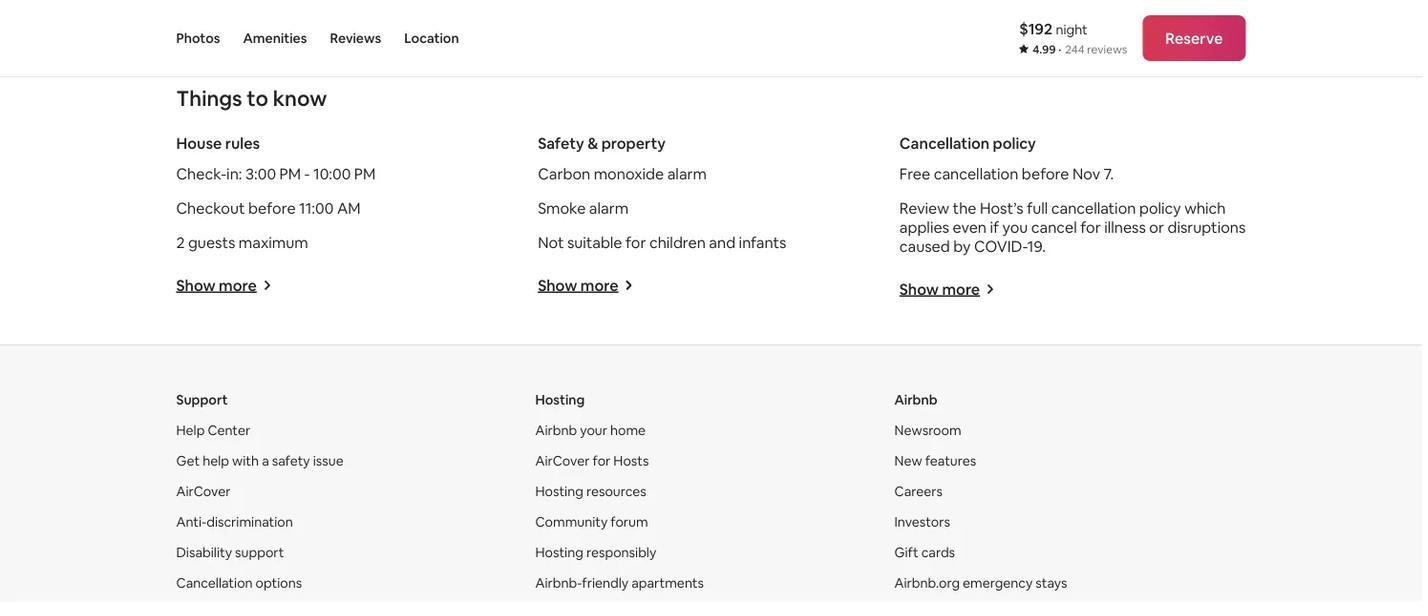 Task type: describe. For each thing, give the bounding box(es) containing it.
caused
[[900, 237, 950, 257]]

apartments
[[632, 575, 704, 592]]

host's
[[980, 199, 1024, 218]]

10:00
[[313, 164, 351, 184]]

aircover for aircover for hosts
[[535, 452, 590, 470]]

0 vertical spatial cancellation
[[934, 164, 1019, 184]]

smoke
[[538, 199, 586, 218]]

disability
[[176, 544, 232, 561]]

house
[[176, 134, 222, 153]]

children
[[649, 233, 706, 253]]

disability support
[[176, 544, 284, 561]]

policy inside review the host's full cancellation policy which applies even if you cancel for illness or disruptions caused by covid-19.
[[1139, 199, 1181, 218]]

reserve button
[[1143, 15, 1246, 61]]

or
[[1149, 218, 1164, 237]]

location
[[404, 30, 459, 47]]

photos
[[176, 30, 220, 47]]

aircover for hosts
[[535, 452, 649, 470]]

support
[[176, 392, 228, 409]]

checkout before 11:00 am
[[176, 199, 361, 218]]

gift cards link
[[895, 544, 955, 561]]

aircover link
[[176, 483, 231, 500]]

investors link
[[895, 514, 950, 531]]

community forum
[[535, 514, 648, 531]]

am
[[337, 199, 361, 218]]

2 horizontal spatial show more button
[[900, 279, 995, 299]]

gift cards
[[895, 544, 955, 561]]

features
[[925, 452, 976, 470]]

show for guests
[[176, 276, 216, 295]]

help center
[[176, 422, 250, 439]]

hosting for hosting resources
[[535, 483, 583, 500]]

anti-discrimination link
[[176, 514, 293, 531]]

0 vertical spatial policy
[[993, 134, 1036, 153]]

if
[[990, 218, 999, 237]]

show more for guests
[[176, 276, 257, 295]]

home
[[610, 422, 646, 439]]

which
[[1185, 199, 1226, 218]]

amenities
[[243, 30, 307, 47]]

safety
[[272, 452, 310, 470]]

disability support link
[[176, 544, 284, 561]]

applies
[[900, 218, 949, 237]]

new
[[895, 452, 922, 470]]

3:00
[[246, 164, 276, 184]]

cancellation options
[[176, 575, 302, 592]]

and
[[709, 233, 736, 253]]

discrimination
[[207, 514, 293, 531]]

11:00
[[299, 199, 334, 218]]

cards
[[922, 544, 955, 561]]

reviews button
[[330, 0, 381, 76]]

stays
[[1036, 575, 1067, 592]]

your
[[580, 422, 607, 439]]

more for suitable
[[581, 276, 618, 295]]

$192
[[1019, 19, 1053, 38]]

help
[[203, 452, 229, 470]]

1 horizontal spatial for
[[626, 233, 646, 253]]

support
[[235, 544, 284, 561]]

location button
[[404, 0, 459, 76]]

airbnb your home
[[535, 422, 646, 439]]

2 guests maximum
[[176, 233, 308, 253]]

maximum
[[239, 233, 308, 253]]

free cancellation before nov 7.
[[900, 164, 1114, 184]]

guests
[[188, 233, 235, 253]]

show more for suitable
[[538, 276, 618, 295]]

the
[[953, 199, 977, 218]]

4.99 · 244 reviews
[[1033, 42, 1127, 57]]

center
[[208, 422, 250, 439]]

new features link
[[895, 452, 976, 470]]

$192 night
[[1019, 19, 1088, 38]]

forum
[[611, 514, 648, 531]]

careers link
[[895, 483, 943, 500]]

airbnb-friendly apartments
[[535, 575, 704, 592]]

carbon monoxide alarm
[[538, 164, 707, 184]]

anti-discrimination
[[176, 514, 293, 531]]

review
[[900, 199, 950, 218]]

by
[[954, 237, 971, 257]]

cancellation policy
[[900, 134, 1036, 153]]

smoke alarm
[[538, 199, 629, 218]]

1 pm from the left
[[279, 164, 301, 184]]

airbnb.org emergency stays
[[895, 575, 1067, 592]]

get
[[176, 452, 200, 470]]

to
[[247, 85, 268, 112]]



Task type: locate. For each thing, give the bounding box(es) containing it.
alarm
[[667, 164, 707, 184], [589, 199, 629, 218]]

1 vertical spatial alarm
[[589, 199, 629, 218]]

cancellation for cancellation options
[[176, 575, 253, 592]]

4.99
[[1033, 42, 1056, 57]]

photos button
[[176, 0, 220, 76]]

0 horizontal spatial pm
[[279, 164, 301, 184]]

house rules
[[176, 134, 260, 153]]

new features
[[895, 452, 976, 470]]

show down caused
[[900, 279, 939, 299]]

check-in: 3:00 pm - 10:00 pm
[[176, 164, 376, 184]]

hosting for hosting
[[535, 392, 585, 409]]

1 vertical spatial airbnb
[[535, 422, 577, 439]]

airbnb.org emergency stays link
[[895, 575, 1067, 592]]

0 horizontal spatial aircover
[[176, 483, 231, 500]]

0 horizontal spatial alarm
[[589, 199, 629, 218]]

before up maximum
[[248, 199, 296, 218]]

help
[[176, 422, 205, 439]]

newsroom
[[895, 422, 962, 439]]

covid-
[[974, 237, 1028, 257]]

show more down "guests"
[[176, 276, 257, 295]]

know
[[273, 85, 327, 112]]

1 vertical spatial hosting
[[535, 483, 583, 500]]

0 vertical spatial airbnb
[[895, 392, 938, 409]]

review the host's full cancellation policy which applies even if you cancel for illness or disruptions caused by covid-19.
[[900, 199, 1246, 257]]

policy up free cancellation before nov 7.
[[993, 134, 1036, 153]]

&
[[588, 134, 598, 153]]

show more button down by
[[900, 279, 995, 299]]

a
[[262, 452, 269, 470]]

show more button down "guests"
[[176, 276, 272, 295]]

2 hosting from the top
[[535, 483, 583, 500]]

airbnb your home link
[[535, 422, 646, 439]]

safety & property
[[538, 134, 666, 153]]

cancellation
[[900, 134, 990, 153], [176, 575, 253, 592]]

reserve
[[1166, 28, 1223, 48]]

more
[[219, 276, 257, 295], [581, 276, 618, 295], [942, 279, 980, 299]]

1 vertical spatial cancellation
[[1051, 199, 1136, 218]]

0 vertical spatial hosting
[[535, 392, 585, 409]]

0 horizontal spatial before
[[248, 199, 296, 218]]

1 horizontal spatial policy
[[1139, 199, 1181, 218]]

0 horizontal spatial airbnb
[[535, 422, 577, 439]]

1 horizontal spatial before
[[1022, 164, 1069, 184]]

0 horizontal spatial for
[[593, 452, 611, 470]]

show more button for guests
[[176, 276, 272, 295]]

property
[[601, 134, 666, 153]]

cancellation down nov
[[1051, 199, 1136, 218]]

gift
[[895, 544, 919, 561]]

1 horizontal spatial show more button
[[538, 276, 634, 295]]

0 vertical spatial alarm
[[667, 164, 707, 184]]

show more button down suitable
[[538, 276, 634, 295]]

hosting up 'airbnb-'
[[535, 544, 583, 561]]

0 horizontal spatial show more
[[176, 276, 257, 295]]

community
[[535, 514, 608, 531]]

·
[[1058, 42, 1061, 57]]

aircover up anti-
[[176, 483, 231, 500]]

before up full
[[1022, 164, 1069, 184]]

1 horizontal spatial show
[[538, 276, 577, 295]]

cancellation up free
[[900, 134, 990, 153]]

0 horizontal spatial more
[[219, 276, 257, 295]]

2 horizontal spatial show
[[900, 279, 939, 299]]

1 horizontal spatial alarm
[[667, 164, 707, 184]]

show for suitable
[[538, 276, 577, 295]]

resources
[[586, 483, 646, 500]]

1 horizontal spatial airbnb
[[895, 392, 938, 409]]

not suitable for children and infants
[[538, 233, 786, 253]]

show
[[176, 276, 216, 295], [538, 276, 577, 295], [900, 279, 939, 299]]

1 vertical spatial aircover
[[176, 483, 231, 500]]

with
[[232, 452, 259, 470]]

rules
[[225, 134, 260, 153]]

1 vertical spatial before
[[248, 199, 296, 218]]

2 pm from the left
[[354, 164, 376, 184]]

full
[[1027, 199, 1048, 218]]

more down 2 guests maximum
[[219, 276, 257, 295]]

show down 2
[[176, 276, 216, 295]]

anti-
[[176, 514, 207, 531]]

monoxide
[[594, 164, 664, 184]]

0 horizontal spatial show more button
[[176, 276, 272, 295]]

airbnb.org
[[895, 575, 960, 592]]

cancellation options link
[[176, 575, 302, 592]]

amenities button
[[243, 0, 307, 76]]

0 horizontal spatial show
[[176, 276, 216, 295]]

-
[[304, 164, 310, 184]]

for left hosts
[[593, 452, 611, 470]]

get help with a safety issue link
[[176, 452, 344, 470]]

7.
[[1104, 164, 1114, 184]]

policy
[[993, 134, 1036, 153], [1139, 199, 1181, 218]]

airbnb
[[895, 392, 938, 409], [535, 422, 577, 439]]

hosting
[[535, 392, 585, 409], [535, 483, 583, 500], [535, 544, 583, 561]]

1 vertical spatial cancellation
[[176, 575, 253, 592]]

things to know
[[176, 85, 327, 112]]

pm
[[279, 164, 301, 184], [354, 164, 376, 184]]

1 hosting from the top
[[535, 392, 585, 409]]

careers
[[895, 483, 943, 500]]

more down suitable
[[581, 276, 618, 295]]

pm left -
[[279, 164, 301, 184]]

illness
[[1104, 218, 1146, 237]]

alarm right "monoxide"
[[667, 164, 707, 184]]

1 horizontal spatial aircover
[[535, 452, 590, 470]]

hosting resources
[[535, 483, 646, 500]]

airbnb-
[[535, 575, 582, 592]]

for right suitable
[[626, 233, 646, 253]]

show more button for suitable
[[538, 276, 634, 295]]

244
[[1065, 42, 1085, 57]]

investors
[[895, 514, 950, 531]]

more down by
[[942, 279, 980, 299]]

suitable
[[567, 233, 622, 253]]

2 horizontal spatial for
[[1081, 218, 1101, 237]]

hosting up community
[[535, 483, 583, 500]]

2
[[176, 233, 185, 253]]

0 vertical spatial cancellation
[[900, 134, 990, 153]]

0 vertical spatial aircover
[[535, 452, 590, 470]]

2 vertical spatial hosting
[[535, 544, 583, 561]]

you
[[1003, 218, 1028, 237]]

help center link
[[176, 422, 250, 439]]

airbnb up newsroom
[[895, 392, 938, 409]]

aircover for aircover link
[[176, 483, 231, 500]]

in:
[[226, 164, 242, 184]]

cancellation for cancellation policy
[[900, 134, 990, 153]]

1 horizontal spatial show more
[[538, 276, 618, 295]]

airbnb for airbnb
[[895, 392, 938, 409]]

options
[[256, 575, 302, 592]]

free
[[900, 164, 931, 184]]

policy left which
[[1139, 199, 1181, 218]]

cancel
[[1031, 218, 1077, 237]]

pm right 10:00
[[354, 164, 376, 184]]

0 horizontal spatial cancellation
[[934, 164, 1019, 184]]

for left the illness
[[1081, 218, 1101, 237]]

check-
[[176, 164, 227, 184]]

hosting up airbnb your home "link"
[[535, 392, 585, 409]]

1 horizontal spatial more
[[581, 276, 618, 295]]

cancellation inside review the host's full cancellation policy which applies even if you cancel for illness or disruptions caused by covid-19.
[[1051, 199, 1136, 218]]

1 horizontal spatial cancellation
[[900, 134, 990, 153]]

0 horizontal spatial policy
[[993, 134, 1036, 153]]

more for guests
[[219, 276, 257, 295]]

cancellation down cancellation policy
[[934, 164, 1019, 184]]

hosting responsibly
[[535, 544, 656, 561]]

nov
[[1073, 164, 1100, 184]]

0 horizontal spatial cancellation
[[176, 575, 253, 592]]

2 horizontal spatial show more
[[900, 279, 980, 299]]

aircover for hosts link
[[535, 452, 649, 470]]

airbnb left your
[[535, 422, 577, 439]]

1 vertical spatial policy
[[1139, 199, 1181, 218]]

3 hosting from the top
[[535, 544, 583, 561]]

show more down suitable
[[538, 276, 618, 295]]

show down not
[[538, 276, 577, 295]]

cancellation down disability
[[176, 575, 253, 592]]

issue
[[313, 452, 344, 470]]

aircover down airbnb your home "link"
[[535, 452, 590, 470]]

1 horizontal spatial cancellation
[[1051, 199, 1136, 218]]

for inside review the host's full cancellation policy which applies even if you cancel for illness or disruptions caused by covid-19.
[[1081, 218, 1101, 237]]

before
[[1022, 164, 1069, 184], [248, 199, 296, 218]]

0 vertical spatial before
[[1022, 164, 1069, 184]]

hosting for hosting responsibly
[[535, 544, 583, 561]]

infants
[[739, 233, 786, 253]]

night
[[1056, 21, 1088, 38]]

1 horizontal spatial pm
[[354, 164, 376, 184]]

show more down caused
[[900, 279, 980, 299]]

2 horizontal spatial more
[[942, 279, 980, 299]]

airbnb for airbnb your home
[[535, 422, 577, 439]]

19.
[[1028, 237, 1046, 257]]

alarm down "carbon monoxide alarm"
[[589, 199, 629, 218]]

reviews
[[1087, 42, 1127, 57]]



Task type: vqa. For each thing, say whether or not it's contained in the screenshot.


